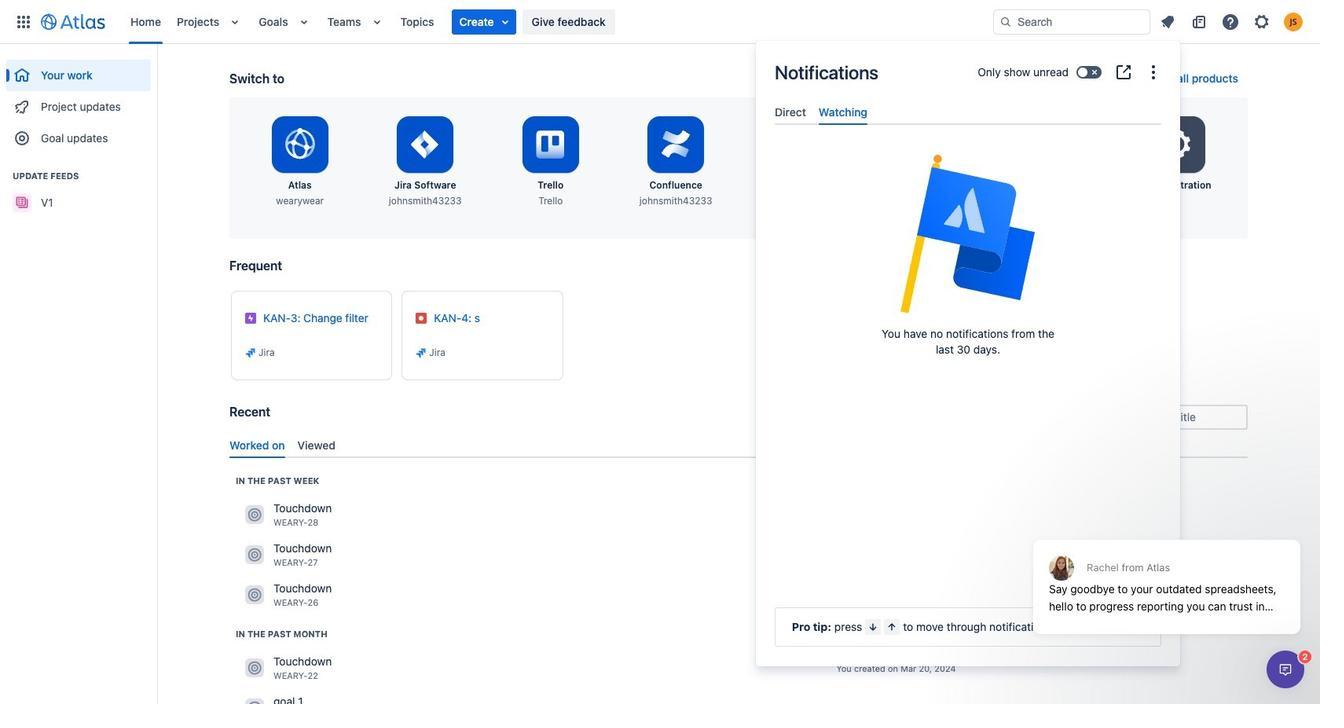 Task type: describe. For each thing, give the bounding box(es) containing it.
1 townsquare image from the top
[[245, 506, 264, 525]]

0 horizontal spatial list
[[123, 0, 994, 44]]

help image
[[1222, 12, 1240, 31]]

open notifications in a new tab image
[[1115, 63, 1134, 82]]

settings image
[[1159, 126, 1197, 164]]

townsquare image
[[245, 586, 264, 605]]

Filter by title field
[[1110, 406, 1247, 428]]

0 vertical spatial tab list
[[769, 99, 1168, 125]]

2 jira image from the left
[[415, 347, 428, 359]]

0 vertical spatial heading
[[6, 170, 151, 182]]

more image
[[1145, 63, 1163, 82]]

search image
[[1115, 410, 1127, 423]]

2 group from the top
[[6, 154, 151, 223]]

top element
[[9, 0, 994, 44]]

account image
[[1284, 12, 1303, 31]]

1 horizontal spatial list
[[1154, 9, 1311, 34]]



Task type: vqa. For each thing, say whether or not it's contained in the screenshot.
the leftmost list
yes



Task type: locate. For each thing, give the bounding box(es) containing it.
Search field
[[994, 9, 1151, 34]]

1 vertical spatial tab list
[[223, 432, 1255, 458]]

1 group from the top
[[6, 44, 151, 159]]

group
[[6, 44, 151, 159], [6, 154, 151, 223]]

heading
[[6, 170, 151, 182], [236, 475, 319, 487], [236, 628, 328, 641]]

2 jira image from the left
[[415, 347, 428, 359]]

switch to... image
[[14, 12, 33, 31]]

None search field
[[994, 9, 1151, 34]]

list
[[123, 0, 994, 44], [1154, 9, 1311, 34]]

arrow down image
[[867, 621, 880, 634]]

0 horizontal spatial jira image
[[244, 347, 257, 359]]

4 townsquare image from the top
[[245, 699, 264, 704]]

dialog
[[756, 41, 1181, 667], [1026, 502, 1309, 646], [1267, 651, 1305, 689]]

1 horizontal spatial jira image
[[415, 347, 428, 359]]

1 jira image from the left
[[244, 347, 257, 359]]

0 horizontal spatial jira image
[[244, 347, 257, 359]]

notifications image
[[1159, 12, 1178, 31]]

arrow up image
[[886, 621, 899, 634]]

heading for first townsquare image from the top of the page
[[236, 475, 319, 487]]

2 vertical spatial heading
[[236, 628, 328, 641]]

list item inside "list"
[[452, 9, 516, 34]]

list item
[[452, 9, 516, 34]]

banner
[[0, 0, 1321, 44]]

2 townsquare image from the top
[[245, 546, 264, 565]]

settings image
[[1253, 12, 1272, 31]]

tab panel
[[769, 125, 1168, 139]]

jira image
[[244, 347, 257, 359], [415, 347, 428, 359]]

townsquare image
[[245, 506, 264, 525], [245, 546, 264, 565], [245, 659, 264, 678], [245, 699, 264, 704]]

1 horizontal spatial jira image
[[415, 347, 428, 359]]

tab list
[[769, 99, 1168, 125], [223, 432, 1255, 458]]

1 jira image from the left
[[244, 347, 257, 359]]

1 vertical spatial heading
[[236, 475, 319, 487]]

3 townsquare image from the top
[[245, 659, 264, 678]]

heading for third townsquare image from the top of the page
[[236, 628, 328, 641]]

jira image
[[244, 347, 257, 359], [415, 347, 428, 359]]

search image
[[1000, 15, 1012, 28]]



